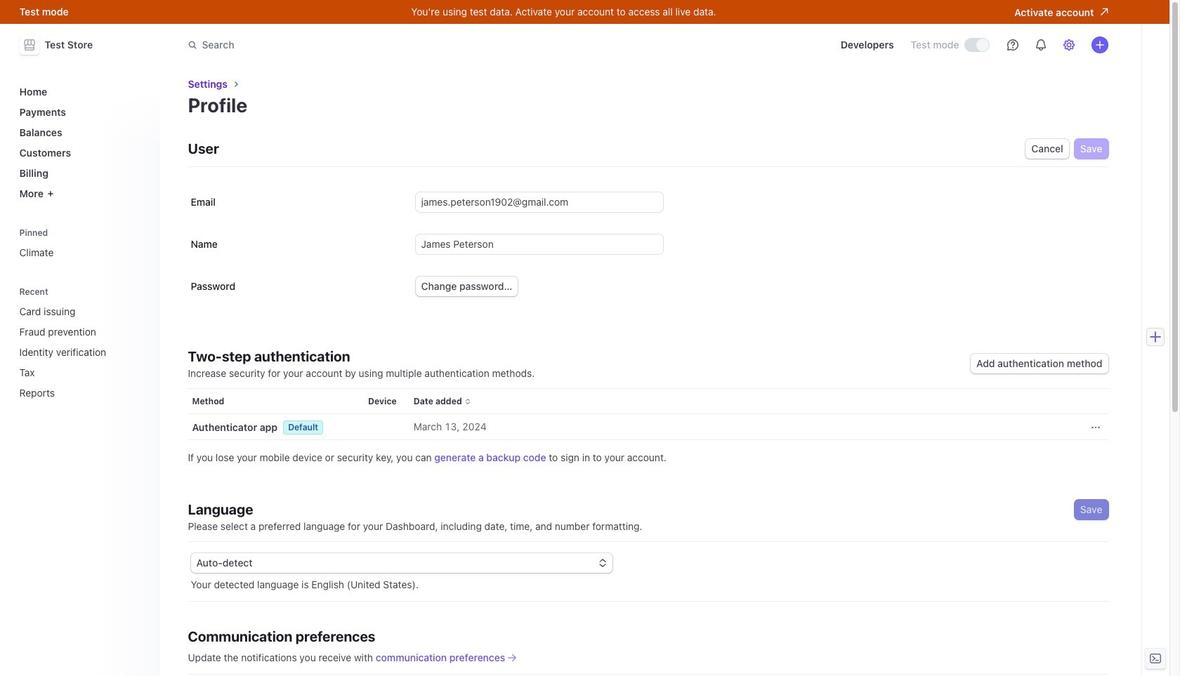 Task type: describe. For each thing, give the bounding box(es) containing it.
notifications image
[[1035, 39, 1047, 51]]

core navigation links element
[[14, 80, 151, 205]]

settings image
[[1064, 39, 1075, 51]]

Test mode checkbox
[[965, 39, 989, 51]]

row actions image
[[1092, 423, 1100, 432]]

2 recent element from the top
[[14, 300, 151, 405]]



Task type: vqa. For each thing, say whether or not it's contained in the screenshot.
your
no



Task type: locate. For each thing, give the bounding box(es) containing it.
1 recent element from the top
[[14, 287, 151, 405]]

pinned element
[[14, 228, 151, 264]]

recent element
[[14, 287, 151, 405], [14, 300, 151, 405]]

Search text field
[[180, 32, 576, 58]]

None text field
[[416, 235, 663, 254]]

None email field
[[416, 193, 663, 212]]

None search field
[[180, 32, 576, 58]]

help image
[[1007, 39, 1019, 51]]



